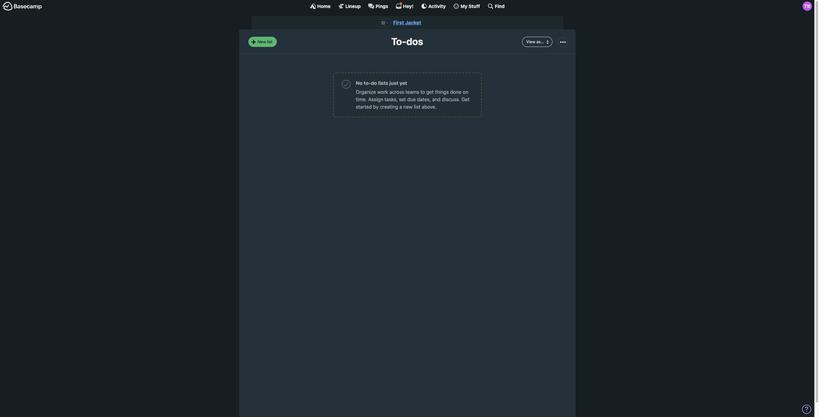 Task type: describe. For each thing, give the bounding box(es) containing it.
tasks,
[[385, 97, 398, 102]]

organize
[[356, 89, 376, 95]]

to-
[[391, 36, 406, 47]]

tyler black image
[[803, 2, 812, 11]]

lists
[[378, 80, 388, 86]]

new
[[258, 39, 266, 44]]

my stuff
[[461, 3, 480, 9]]

view as…
[[526, 39, 544, 44]]

lineup link
[[338, 3, 361, 9]]

lineup
[[345, 3, 361, 9]]

time.
[[356, 97, 367, 102]]

view as… button
[[522, 37, 552, 47]]

list inside organize work across teams to get things done on time. assign tasks, set due dates, and discuss. get started by creating a new list above.
[[414, 104, 420, 110]]

to-
[[364, 80, 371, 86]]

jacket
[[405, 20, 421, 25]]

by
[[373, 104, 379, 110]]

yet
[[400, 80, 407, 86]]

dates,
[[417, 97, 431, 102]]

pings button
[[368, 3, 388, 9]]

teams
[[406, 89, 419, 95]]

get
[[426, 89, 434, 95]]

hey! button
[[396, 2, 414, 9]]

find
[[495, 3, 505, 9]]

dos
[[406, 36, 423, 47]]

and
[[432, 97, 441, 102]]

first jacket link
[[393, 20, 421, 25]]

done
[[450, 89, 461, 95]]

to-dos
[[391, 36, 423, 47]]

stuff
[[469, 3, 480, 9]]

above.
[[422, 104, 437, 110]]

no
[[356, 80, 363, 86]]

do
[[371, 80, 377, 86]]

home
[[317, 3, 331, 9]]

started
[[356, 104, 372, 110]]

new
[[403, 104, 413, 110]]

pings
[[376, 3, 388, 9]]

home link
[[310, 3, 331, 9]]



Task type: locate. For each thing, give the bounding box(es) containing it.
set
[[399, 97, 406, 102]]

first jacket
[[393, 20, 421, 25]]

just
[[389, 80, 398, 86]]

my stuff button
[[453, 3, 480, 9]]

activity link
[[421, 3, 446, 9]]

get
[[461, 97, 470, 102]]

activity
[[428, 3, 446, 9]]

due
[[407, 97, 416, 102]]

view
[[526, 39, 535, 44]]

main element
[[0, 0, 814, 12]]

list
[[267, 39, 272, 44], [414, 104, 420, 110]]

switch accounts image
[[2, 2, 42, 11]]

organize work across teams to get things done on time. assign tasks, set due dates, and discuss. get started by creating a new list above.
[[356, 89, 470, 110]]

list inside the new list link
[[267, 39, 272, 44]]

assign
[[368, 97, 383, 102]]

0 horizontal spatial list
[[267, 39, 272, 44]]

work
[[377, 89, 388, 95]]

find button
[[487, 3, 505, 9]]

my
[[461, 3, 467, 9]]

discuss.
[[442, 97, 460, 102]]

creating
[[380, 104, 398, 110]]

things
[[435, 89, 449, 95]]

as…
[[536, 39, 544, 44]]

first
[[393, 20, 404, 25]]

to
[[421, 89, 425, 95]]

across
[[389, 89, 404, 95]]

a
[[399, 104, 402, 110]]

hey!
[[403, 3, 414, 9]]

new list
[[258, 39, 272, 44]]

on
[[463, 89, 468, 95]]

1 horizontal spatial list
[[414, 104, 420, 110]]

no to-do lists just yet
[[356, 80, 407, 86]]

new list link
[[248, 37, 277, 47]]

1 vertical spatial list
[[414, 104, 420, 110]]

0 vertical spatial list
[[267, 39, 272, 44]]



Task type: vqa. For each thing, say whether or not it's contained in the screenshot.
THE TEST for Tim B. commented on
no



